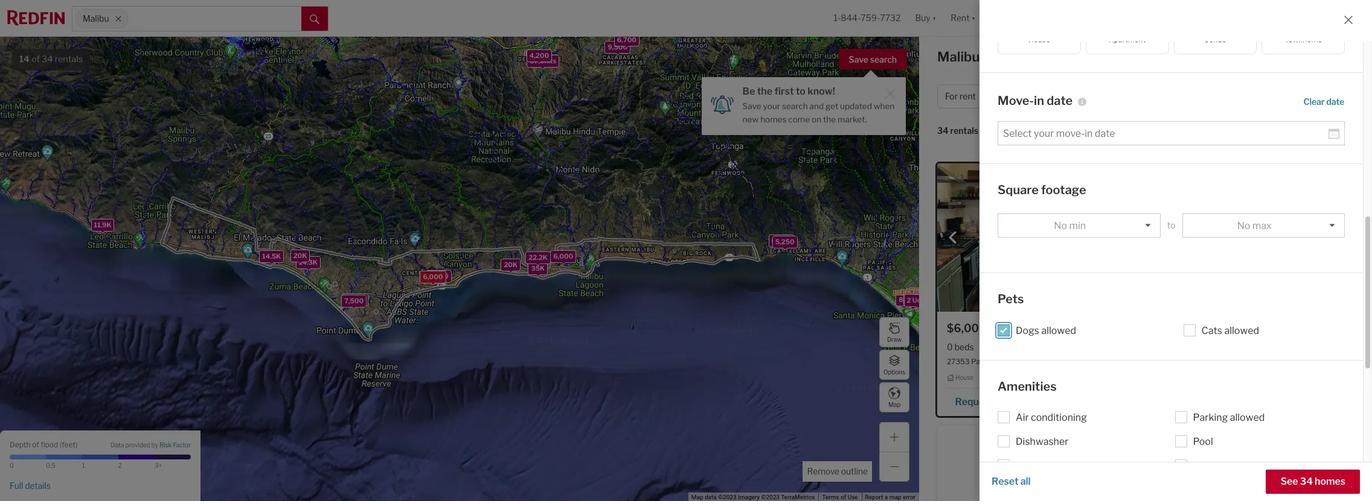 Task type: locate. For each thing, give the bounding box(es) containing it.
0
[[947, 342, 953, 353], [10, 463, 14, 470]]

0 horizontal spatial /mo
[[987, 323, 1007, 335]]

1 vertical spatial 2
[[118, 463, 122, 470]]

0 vertical spatial 0
[[947, 342, 953, 353]]

2 down data on the bottom
[[118, 463, 122, 470]]

malibu up for rent in the right top of the page
[[937, 49, 980, 65]]

1 horizontal spatial house
[[1029, 35, 1050, 44]]

dogs allowed
[[1016, 325, 1076, 337]]

be the first to know!
[[743, 86, 835, 97]]

/mo up bath
[[987, 323, 1007, 335]]

2 /mo from the left
[[1200, 323, 1220, 335]]

1 vertical spatial save
[[743, 101, 761, 111]]

1 vertical spatial to
[[1167, 220, 1176, 231]]

1 horizontal spatial to
[[1167, 220, 1176, 231]]

new
[[743, 115, 759, 124]]

save down 844- at right
[[849, 54, 869, 65]]

save
[[849, 54, 869, 65], [743, 101, 761, 111]]

submit search image
[[310, 14, 320, 24]]

2 vertical spatial of
[[841, 495, 846, 501]]

to inside dialog
[[796, 86, 806, 97]]

sort :
[[993, 126, 1013, 136]]

34 right 14
[[42, 54, 53, 65]]

0 vertical spatial rentals
[[55, 54, 83, 65]]

0 vertical spatial a
[[996, 397, 1001, 408]]

a for map
[[885, 495, 888, 501]]

allowed right parking
[[1230, 413, 1265, 424]]

$6,000
[[947, 323, 987, 335]]

date right in
[[1047, 93, 1073, 108]]

0 horizontal spatial ©2023
[[718, 495, 737, 501]]

0 for 0 beds
[[947, 342, 953, 353]]

8 units
[[899, 296, 921, 305]]

Select your move-in date text field
[[1003, 128, 1329, 139]]

5
[[912, 294, 916, 303]]

reset all button
[[992, 471, 1031, 495]]

0 horizontal spatial 1
[[82, 463, 85, 470]]

1 horizontal spatial malibu,
[[1238, 358, 1262, 367]]

7732
[[880, 13, 901, 23]]

move-in date
[[998, 93, 1073, 108]]

2 malibu, from the left
[[1238, 358, 1262, 367]]

report a map error link
[[865, 495, 916, 501]]

clear date
[[1304, 96, 1345, 107]]

0 left 'beds'
[[947, 342, 953, 353]]

2 units
[[907, 297, 929, 305]]

0 vertical spatial 6,000
[[553, 252, 573, 261]]

get
[[826, 101, 838, 111]]

depth of flood ( feet )
[[10, 441, 78, 450]]

no for no min
[[1054, 220, 1067, 232]]

malibu, for $6,500 /mo
[[1238, 358, 1262, 367]]

no
[[1054, 220, 1067, 232], [1237, 220, 1251, 232]]

malibu for malibu
[[83, 14, 109, 24]]

0 horizontal spatial a
[[885, 495, 888, 501]]

furnished
[[1016, 461, 1061, 472]]

of right 14
[[31, 54, 40, 65]]

for
[[1062, 49, 1081, 65]]

0 horizontal spatial search
[[782, 101, 808, 111]]

14.3k
[[299, 258, 318, 267]]

0 horizontal spatial rentals
[[55, 54, 83, 65]]

0 horizontal spatial 90265
[[1072, 358, 1096, 367]]

included
[[1229, 461, 1268, 472]]

1 horizontal spatial no
[[1237, 220, 1251, 232]]

0 vertical spatial malibu
[[83, 14, 109, 24]]

1 horizontal spatial homes
[[1315, 477, 1346, 488]]

2 90265 from the left
[[1275, 358, 1299, 367]]

save for save your search and get updated when new homes come on the market.
[[743, 101, 761, 111]]

0 vertical spatial 2
[[907, 297, 911, 305]]

photo of 27353 pacific coast hwy, malibu, ca 90265 image
[[937, 164, 1139, 312]]

1 /mo from the left
[[987, 323, 1007, 335]]

450 sq ft
[[1011, 342, 1047, 353]]

of left use
[[841, 495, 846, 501]]

©2023 right data
[[718, 495, 737, 501]]

1 vertical spatial 1
[[82, 463, 85, 470]]

the
[[757, 86, 773, 97], [823, 115, 836, 124]]

1 horizontal spatial /mo
[[1200, 323, 1220, 335]]

11
[[907, 296, 913, 304]]

rentals right 14
[[55, 54, 83, 65]]

no left max
[[1237, 220, 1251, 232]]

save up new
[[743, 101, 761, 111]]

options
[[884, 369, 905, 376]]

hwy,
[[1017, 358, 1033, 367]]

utilities
[[1193, 461, 1227, 472]]

house down 27353
[[956, 375, 974, 382]]

20k left 35k
[[504, 261, 518, 269]]

1 vertical spatial malibu
[[937, 49, 980, 65]]

1 horizontal spatial malibu
[[937, 49, 980, 65]]

no left min
[[1054, 220, 1067, 232]]

90265 down dogs allowed
[[1072, 358, 1096, 367]]

price
[[1012, 91, 1033, 102]]

1 ca from the left
[[1061, 358, 1071, 367]]

1 right 0.5
[[82, 463, 85, 470]]

34 down for
[[937, 126, 949, 136]]

photo of 18069 coastline dr, malibu, ca 90265 image
[[1151, 426, 1352, 502]]

$6,500 /mo
[[1160, 323, 1220, 335]]

0 horizontal spatial save
[[743, 101, 761, 111]]

in-unit washer & dryer
[[1016, 485, 1116, 496]]

1 horizontal spatial 90265
[[1275, 358, 1299, 367]]

1 vertical spatial map
[[691, 495, 703, 501]]

1 horizontal spatial 2
[[907, 297, 911, 305]]

photo of 18147 coastline dr #6, malibu, ca 90265 image
[[1151, 164, 1352, 312]]

2 ca from the left
[[1263, 358, 1274, 367]]

dr
[[1216, 358, 1224, 367]]

search
[[870, 54, 897, 65], [782, 101, 808, 111]]

1 no from the left
[[1054, 220, 1067, 232]]

/mo for $6,000
[[987, 323, 1007, 335]]

come
[[788, 115, 810, 124]]

allowed for parking allowed
[[1230, 413, 1265, 424]]

0 vertical spatial house
[[1029, 35, 1050, 44]]

search down 7732
[[870, 54, 897, 65]]

data provided by risk factor
[[111, 442, 191, 450]]

1 vertical spatial search
[[782, 101, 808, 111]]

allowed for dogs allowed
[[1042, 325, 1076, 337]]

1 horizontal spatial 6,000
[[553, 252, 573, 261]]

no for no max
[[1237, 220, 1251, 232]]

844-
[[841, 13, 861, 23]]

units for 11 units
[[915, 296, 931, 304]]

1 horizontal spatial ca
[[1263, 358, 1274, 367]]

1 horizontal spatial the
[[823, 115, 836, 124]]

34 right "see"
[[1300, 477, 1313, 488]]

0 vertical spatial save
[[849, 54, 869, 65]]

a left tour
[[996, 397, 1001, 408]]

1 horizontal spatial a
[[996, 397, 1001, 408]]

37 units
[[530, 57, 556, 65]]

map button
[[879, 383, 910, 413]]

2 vertical spatial 34
[[1300, 477, 1313, 488]]

ca for $6,500 /mo
[[1263, 358, 1274, 367]]

next button image
[[1117, 232, 1129, 244]]

0 vertical spatial to
[[796, 86, 806, 97]]

House checkbox
[[998, 12, 1081, 54]]

ca right #6,
[[1263, 358, 1274, 367]]

0 vertical spatial search
[[870, 54, 897, 65]]

20k right 14.5k
[[293, 252, 307, 261]]

1 vertical spatial homes
[[1315, 477, 1346, 488]]

1 horizontal spatial ©2023
[[761, 495, 780, 501]]

20k
[[293, 252, 307, 261], [504, 261, 518, 269]]

1 horizontal spatial 34
[[937, 126, 949, 136]]

malibu
[[83, 14, 109, 24], [937, 49, 980, 65]]

/mo up the dr
[[1200, 323, 1220, 335]]

townhome
[[1285, 35, 1322, 44]]

1 horizontal spatial map
[[888, 401, 901, 409]]

1 vertical spatial the
[[823, 115, 836, 124]]

$6,000 /mo
[[947, 323, 1007, 335]]

draw button
[[879, 318, 910, 348]]

0 horizontal spatial ca
[[1061, 358, 1071, 367]]

1 horizontal spatial rentals
[[950, 126, 979, 136]]

map inside button
[[888, 401, 901, 409]]

©2023
[[718, 495, 737, 501], [761, 495, 780, 501]]

search inside save your search and get updated when new homes come on the market.
[[782, 101, 808, 111]]

0 horizontal spatial to
[[796, 86, 806, 97]]

save your search and get updated when new homes come on the market.
[[743, 101, 895, 124]]

1 vertical spatial of
[[32, 441, 39, 450]]

0 horizontal spatial the
[[757, 86, 773, 97]]

1 vertical spatial a
[[885, 495, 888, 501]]

house up malibu apartments for rent
[[1029, 35, 1050, 44]]

0 horizontal spatial no
[[1054, 220, 1067, 232]]

1 vertical spatial 0
[[10, 463, 14, 470]]

1 horizontal spatial save
[[849, 54, 869, 65]]

option group containing house
[[998, 12, 1345, 54]]

the inside save your search and get updated when new homes come on the market.
[[823, 115, 836, 124]]

18147
[[1160, 358, 1181, 367]]

0 horizontal spatial malibu
[[83, 14, 109, 24]]

Apartment checkbox
[[1086, 12, 1169, 54]]

2 inside map region
[[907, 297, 911, 305]]

1 horizontal spatial search
[[870, 54, 897, 65]]

allowed up ft
[[1042, 325, 1076, 337]]

map region
[[0, 0, 948, 502]]

save inside save search button
[[849, 54, 869, 65]]

map
[[889, 495, 901, 501]]

allowed right cats
[[1225, 325, 1259, 337]]

2 no from the left
[[1237, 220, 1251, 232]]

malibu, right #6,
[[1238, 358, 1262, 367]]

1 horizontal spatial 20k
[[504, 261, 518, 269]]

0 vertical spatial 1
[[981, 342, 985, 353]]

0 up 'full'
[[10, 463, 14, 470]]

0 horizontal spatial 2
[[118, 463, 122, 470]]

to
[[796, 86, 806, 97], [1167, 220, 1176, 231]]

clear
[[1304, 96, 1325, 107]]

/mo
[[987, 323, 1007, 335], [1200, 323, 1220, 335]]

0 horizontal spatial house
[[956, 375, 974, 382]]

ca down dogs allowed
[[1061, 358, 1071, 367]]

0 vertical spatial map
[[888, 401, 901, 409]]

2 left 5
[[907, 297, 911, 305]]

malibu, down ft
[[1035, 358, 1059, 367]]

units for 37 units
[[540, 57, 556, 65]]

rent
[[1083, 49, 1114, 65]]

condo
[[1204, 35, 1227, 44]]

date right clear
[[1327, 96, 1345, 107]]

and
[[810, 101, 824, 111]]

your
[[763, 101, 780, 111]]

homes down your
[[761, 115, 787, 124]]

0 horizontal spatial map
[[691, 495, 703, 501]]

1 vertical spatial house
[[956, 375, 974, 382]]

error
[[903, 495, 916, 501]]

provided
[[125, 442, 150, 450]]

map left data
[[691, 495, 703, 501]]

search up come
[[782, 101, 808, 111]]

map down options
[[888, 401, 901, 409]]

know!
[[808, 86, 835, 97]]

2 for 2
[[118, 463, 122, 470]]

1 vertical spatial rentals
[[950, 126, 979, 136]]

dishwasher
[[1016, 437, 1069, 448]]

google image
[[3, 486, 43, 502]]

units
[[540, 57, 556, 65], [925, 294, 942, 302], [918, 294, 934, 303], [915, 296, 931, 304], [905, 296, 921, 305], [912, 297, 929, 305]]

0 horizontal spatial 0
[[10, 463, 14, 470]]

759-
[[861, 13, 880, 23]]

1 horizontal spatial 0
[[947, 342, 953, 353]]

a left map
[[885, 495, 888, 501]]

a inside "button"
[[996, 397, 1001, 408]]

the right be
[[757, 86, 773, 97]]

2 horizontal spatial 34
[[1300, 477, 1313, 488]]

©2023 right imagery
[[761, 495, 780, 501]]

:
[[1011, 126, 1013, 136]]

1 vertical spatial 6,000
[[423, 273, 443, 282]]

9,500
[[608, 43, 628, 51]]

1 horizontal spatial date
[[1327, 96, 1345, 107]]

pets
[[998, 292, 1024, 307]]

1-844-759-7732
[[834, 13, 901, 23]]

save inside save your search and get updated when new homes come on the market.
[[743, 101, 761, 111]]

Condo checkbox
[[1174, 12, 1257, 54]]

type
[[1094, 91, 1112, 102]]

1 malibu, from the left
[[1035, 358, 1059, 367]]

34 inside button
[[1300, 477, 1313, 488]]

options button
[[879, 350, 910, 381]]

0 vertical spatial homes
[[761, 115, 787, 124]]

1 left bath
[[981, 342, 985, 353]]

homes inside save your search and get updated when new homes come on the market.
[[761, 115, 787, 124]]

rentals down for rent button
[[950, 126, 979, 136]]

terms of use
[[822, 495, 858, 501]]

0 horizontal spatial malibu,
[[1035, 358, 1059, 367]]

of
[[31, 54, 40, 65], [32, 441, 39, 450], [841, 495, 846, 501]]

0 vertical spatial 34
[[42, 54, 53, 65]]

option group
[[998, 12, 1345, 54]]

90265 right #6,
[[1275, 358, 1299, 367]]

for rent button
[[937, 85, 999, 109]]

remove
[[807, 467, 839, 477]]

1 90265 from the left
[[1072, 358, 1096, 367]]

0 horizontal spatial homes
[[761, 115, 787, 124]]

units for 2 units
[[912, 297, 929, 305]]

recommended button
[[1013, 125, 1086, 137]]

0 vertical spatial of
[[31, 54, 40, 65]]

be the first to know! dialog
[[702, 70, 906, 135]]

malibu left remove malibu image
[[83, 14, 109, 24]]

the right on
[[823, 115, 836, 124]]

0 for 0
[[10, 463, 14, 470]]

of left flood
[[32, 441, 39, 450]]

1 horizontal spatial 1
[[981, 342, 985, 353]]

homes right "see"
[[1315, 477, 1346, 488]]



Task type: vqa. For each thing, say whether or not it's contained in the screenshot.
the No min
yes



Task type: describe. For each thing, give the bounding box(es) containing it.
cats
[[1202, 325, 1222, 337]]

apartment
[[1109, 35, 1146, 44]]

see 34 homes
[[1281, 477, 1346, 488]]

homes inside button
[[1315, 477, 1346, 488]]

report
[[865, 495, 883, 501]]

full details
[[10, 481, 51, 492]]

units for 63 units
[[925, 294, 942, 302]]

imagery
[[738, 495, 760, 501]]

37
[[530, 57, 538, 65]]

house inside option
[[1029, 35, 1050, 44]]

flood
[[41, 441, 58, 450]]

90265 for $6,000 /mo
[[1072, 358, 1096, 367]]

washer/dryer hookups
[[1193, 485, 1296, 496]]

utilities included
[[1193, 461, 1268, 472]]

request a tour
[[955, 397, 1022, 408]]

allowed for cats allowed
[[1225, 325, 1259, 337]]

clear date button
[[1303, 91, 1345, 111]]

apartments
[[983, 49, 1059, 65]]

feet
[[62, 441, 76, 450]]

malibu, for $6,000 /mo
[[1035, 358, 1059, 367]]

63 units
[[915, 294, 942, 302]]

washer/dryer
[[1193, 485, 1255, 496]]

14 of 34 rentals
[[19, 54, 83, 65]]

0 horizontal spatial 34
[[42, 54, 53, 65]]

0.5
[[46, 463, 55, 470]]

27353 pacific coast hwy, malibu, ca 90265
[[947, 358, 1096, 367]]

price button
[[1004, 85, 1055, 109]]

1 vertical spatial 34
[[937, 126, 949, 136]]

7,500
[[344, 297, 364, 306]]

units for 8 units
[[905, 296, 921, 305]]

34 rentals
[[937, 126, 979, 136]]

air
[[1016, 413, 1029, 424]]

a for tour
[[996, 397, 1001, 408]]

data
[[705, 495, 717, 501]]

tour
[[1003, 397, 1022, 408]]

previous button image
[[947, 232, 959, 244]]

0 horizontal spatial date
[[1047, 93, 1073, 108]]

save search button
[[839, 49, 907, 69]]

date inside button
[[1327, 96, 1345, 107]]

map for map
[[888, 401, 901, 409]]

1 for 1
[[82, 463, 85, 470]]

on
[[812, 115, 822, 124]]

90265 for $6,500 /mo
[[1275, 358, 1299, 367]]

parking allowed
[[1193, 413, 1265, 424]]

0 beds
[[947, 342, 974, 353]]

11.9k
[[94, 221, 111, 230]]

units for 5 units
[[918, 294, 934, 303]]

malibu for malibu apartments for rent
[[937, 49, 980, 65]]

amenities
[[998, 380, 1057, 394]]

be
[[743, 86, 755, 97]]

0 horizontal spatial 20k
[[293, 252, 307, 261]]

full
[[10, 481, 23, 492]]

8
[[899, 296, 903, 305]]

remove outline button
[[803, 462, 872, 483]]

updated
[[840, 101, 872, 111]]

washer
[[1047, 485, 1080, 496]]

table button
[[1325, 128, 1354, 146]]

Townhome checkbox
[[1262, 12, 1345, 54]]

for
[[945, 91, 958, 102]]

hookups
[[1257, 485, 1296, 496]]

0 horizontal spatial 6,000
[[423, 273, 443, 282]]

request a tour button
[[947, 392, 1035, 411]]

3+
[[155, 463, 162, 470]]

&
[[1082, 485, 1090, 496]]

of for depth
[[32, 441, 39, 450]]

dryer
[[1092, 485, 1116, 496]]

draw
[[887, 336, 902, 343]]

9,300
[[346, 296, 366, 304]]

6,700
[[617, 35, 637, 44]]

0 vertical spatial the
[[757, 86, 773, 97]]

risk factor link
[[160, 442, 191, 451]]

map for map data ©2023  imagery ©2023 terrametrics
[[691, 495, 703, 501]]

air conditioning
[[1016, 413, 1087, 424]]

save for save search
[[849, 54, 869, 65]]

malibu apartments for rent
[[937, 49, 1114, 65]]

1-844-759-7732 link
[[834, 13, 901, 23]]

of for 14
[[31, 54, 40, 65]]

2 ©2023 from the left
[[761, 495, 780, 501]]

/mo for $6,500
[[1200, 323, 1220, 335]]

details
[[25, 481, 51, 492]]

no min
[[1054, 220, 1086, 232]]

)
[[76, 441, 78, 450]]

ft
[[1041, 342, 1047, 353]]

of for terms
[[841, 495, 846, 501]]

remove malibu image
[[115, 15, 122, 22]]

all
[[1021, 477, 1031, 488]]

square footage
[[998, 183, 1086, 197]]

cats allowed
[[1202, 325, 1259, 337]]

home type button
[[1060, 85, 1135, 109]]

min
[[1069, 220, 1086, 232]]

1 for 1 bath
[[981, 342, 985, 353]]

move-
[[998, 93, 1034, 108]]

2 for 2 units
[[907, 297, 911, 305]]

1 ©2023 from the left
[[718, 495, 737, 501]]

5 units
[[912, 294, 934, 303]]

pacific
[[971, 358, 994, 367]]

home
[[1068, 91, 1092, 102]]

use
[[848, 495, 858, 501]]

27353
[[947, 358, 970, 367]]

#6,
[[1225, 358, 1236, 367]]

beds
[[955, 342, 974, 353]]

450
[[1011, 342, 1028, 353]]

ca for $6,000 /mo
[[1061, 358, 1071, 367]]

14
[[19, 54, 30, 65]]

recommended
[[1015, 126, 1076, 136]]

search inside button
[[870, 54, 897, 65]]

for rent
[[945, 91, 976, 102]]

home type
[[1068, 91, 1112, 102]]

footage
[[1041, 183, 1086, 197]]

sort
[[993, 126, 1011, 136]]

terms of use link
[[822, 495, 858, 501]]



